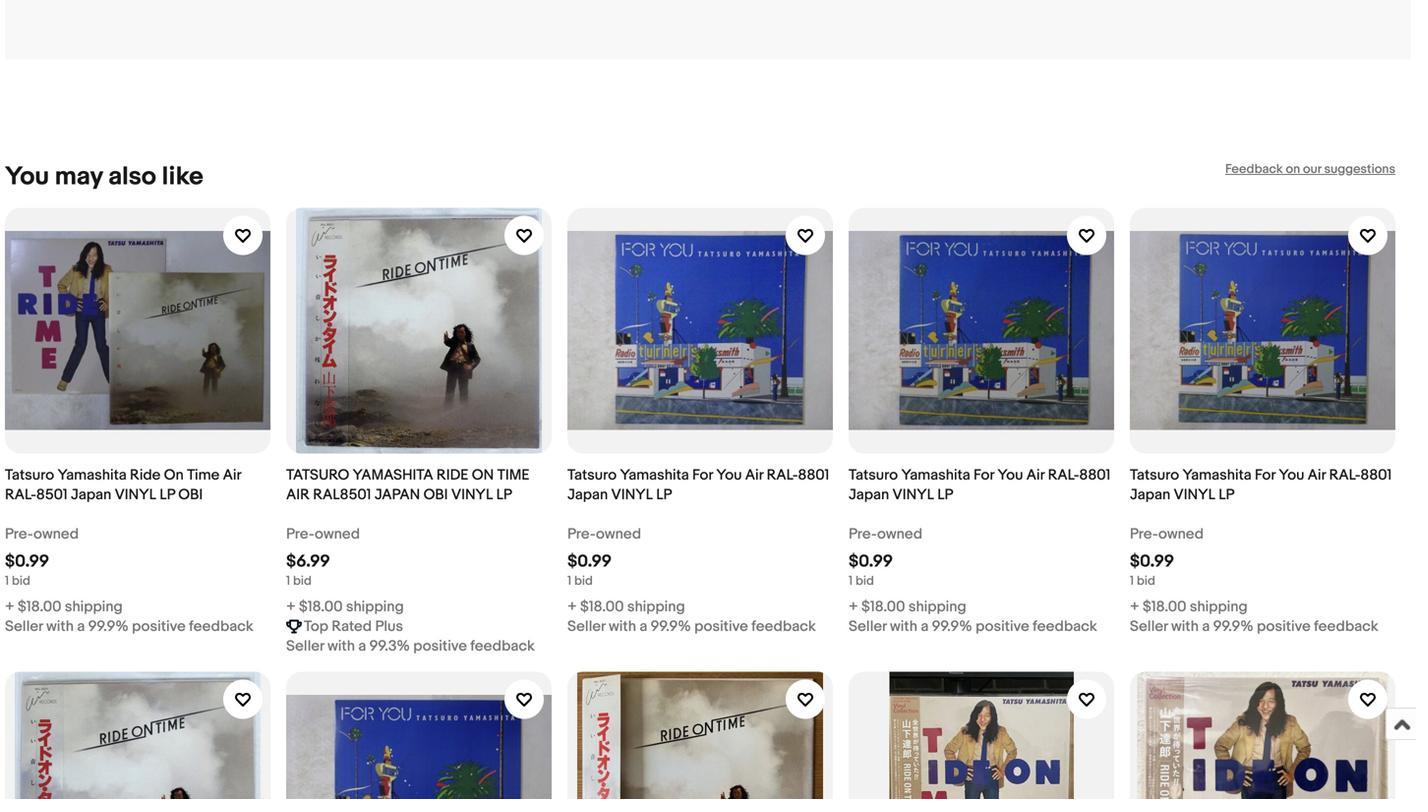Task type: vqa. For each thing, say whether or not it's contained in the screenshot.
LP within the TATSURO YAMASHITA RIDE ON TIME AIR RAL8501 JAPAN OBI VINYL LP
yes



Task type: describe. For each thing, give the bounding box(es) containing it.
a inside 'text field'
[[358, 638, 366, 655]]

shipping for 1 bid text field for japan's $0.99 text field
[[627, 598, 685, 616]]

1 bid text field for japan's $0.99 text field
[[567, 574, 593, 589]]

1 for 1 bid text field corresponding to 1st $0.99 text box from right
[[1130, 574, 1134, 589]]

2 $0.99 text field from the left
[[1130, 552, 1174, 572]]

$6.99 text field
[[286, 552, 330, 572]]

positive inside 'text field'
[[413, 638, 467, 655]]

+ $18.00 shipping text field for $6.99
[[286, 597, 404, 617]]

also
[[108, 162, 156, 192]]

on
[[164, 467, 184, 484]]

lp for first pre-owned text box from the right
[[1219, 486, 1235, 504]]

pre-owned $0.99 1 bid + $18.00 shipping seller with a 99.9% positive feedback for fourth pre-owned text box from the right
[[5, 526, 253, 636]]

1 bid text field for 1st $0.99 text box from right
[[1130, 574, 1155, 589]]

tatsuro yamashita for you air ral-8801 japan  vinyl lp for second pre-owned text box
[[567, 467, 829, 504]]

8801 for second $0.99 text box from the right
[[1079, 467, 1111, 484]]

japan
[[375, 486, 420, 504]]

japan inside tatsuro yamashita ride on time air ral-8501 japan  vinyl lp obi
[[71, 486, 111, 504]]

like
[[162, 162, 203, 192]]

yamashita for second pre-owned text box
[[620, 467, 689, 484]]

air
[[286, 486, 310, 504]]

seller for seller with a 99.9% positive feedback text box related to 1st $0.99 text box from right
[[1130, 618, 1168, 636]]

seller for seller with a 99.9% positive feedback text field
[[567, 618, 605, 636]]

lp for second pre-owned text box
[[656, 486, 672, 504]]

may
[[55, 162, 103, 192]]

8801 for 1st $0.99 text box from right
[[1360, 467, 1392, 484]]

feedback on our suggestions
[[1225, 162, 1396, 177]]

Seller with a 99.3% positive feedback text field
[[286, 637, 535, 656]]

tatsuro for first pre-owned text box from the right
[[1130, 467, 1179, 484]]

99.9% for second $0.99 text box from the right
[[932, 618, 972, 636]]

yamashita for second pre-owned text box from the right
[[901, 467, 970, 484]]

obi inside tatsuro yamashita ride on time air ral-8501 japan  vinyl lp obi
[[178, 486, 203, 504]]

our
[[1303, 162, 1321, 177]]

vinyl for first pre-owned text box from the right
[[1174, 486, 1215, 504]]

+ $18.00 shipping text field for $0.99
[[849, 597, 966, 617]]

1 8801 from the left
[[798, 467, 829, 484]]

pre-owned $6.99 1 bid + $18.00 shipping
[[286, 526, 404, 616]]

$18.00 inside pre-owned $6.99 1 bid + $18.00 shipping
[[299, 598, 343, 616]]

vinyl for second pre-owned text box
[[611, 486, 653, 504]]

vinyl for second pre-owned text box from the right
[[893, 486, 934, 504]]

4 owned from the left
[[877, 526, 922, 543]]

ride
[[130, 467, 161, 484]]

99.9% for japan's $0.99 text field
[[651, 618, 691, 636]]

tatsuro yamashita for you air ral-8801 japan  vinyl lp for first pre-owned text box from the right
[[1130, 467, 1392, 504]]

time
[[497, 467, 530, 484]]

tatsuro yamashita ride on time air ral-8501 japan  vinyl lp obi
[[5, 467, 241, 504]]

lp inside tatsuro yamashita ride on time air ral-8501 japan  vinyl lp obi
[[160, 486, 175, 504]]

+ $18.00 shipping text field for japan's $0.99 text field
[[567, 597, 685, 617]]

3 owned from the left
[[596, 526, 641, 543]]

for for first pre-owned text box from the right
[[1255, 467, 1276, 484]]

feedback on our suggestions link
[[1225, 162, 1396, 177]]

pre- for first pre-owned text box from the right
[[1130, 526, 1159, 543]]

$18.00 for 1 bid text field corresponding to second $0.99 text box from the right
[[862, 598, 905, 616]]

shipping for 1 bid text field corresponding to 1st $0.99 text box from right
[[1190, 598, 1248, 616]]

lp for second pre-owned text box from the right
[[937, 486, 953, 504]]

seller with a 99.3% positive feedback
[[286, 638, 535, 655]]

99.9% for 1st $0.99 text box from right
[[1213, 618, 1254, 636]]

pre- for second pre-owned text box
[[567, 526, 596, 543]]

pre-owned $0.99 1 bid + $18.00 shipping seller with a 99.9% positive feedback for first pre-owned text box from the right
[[1130, 526, 1378, 636]]

1 + from the left
[[5, 598, 14, 616]]

tatsuro yamashita ride on time air ral8501 japan obi vinyl lp
[[286, 467, 530, 504]]

5 + from the left
[[1130, 598, 1139, 616]]

vinyl inside tatsuro yamashita ride on time air ral-8501 japan  vinyl lp obi
[[115, 486, 156, 504]]

$0.99 for first pre-owned text box from the right
[[1130, 552, 1174, 572]]

$18.00 for 1 bid text field for japan's $0.99 text field
[[580, 598, 624, 616]]

4 + from the left
[[849, 598, 858, 616]]

$0.99 text field for japan
[[567, 552, 612, 572]]

yamashita
[[353, 467, 433, 484]]

feedback for seller with a 99.9% positive feedback text box associated with $0.99 text field related to 8501
[[189, 618, 253, 636]]

4 pre-owned text field from the left
[[1130, 525, 1204, 544]]

2 pre-owned text field from the left
[[567, 525, 641, 544]]

1 for 1 bid text field for japan's $0.99 text field
[[567, 574, 572, 589]]

bid for 1 bid text field corresponding to 1st $0.99 text box from right
[[1137, 574, 1155, 589]]

seller with a 99.9% positive feedback text field for second $0.99 text box from the right
[[849, 617, 1097, 637]]

pre- for fourth pre-owned text box from the right
[[5, 526, 33, 543]]

japan for second pre-owned text box from the right
[[849, 486, 889, 504]]

bid inside pre-owned $6.99 1 bid + $18.00 shipping
[[293, 574, 312, 589]]

feedback for seller with a 99.9% positive feedback text field
[[752, 618, 816, 636]]

$6.99
[[286, 552, 330, 572]]

$18.00 for 1 bid text field corresponding to 1st $0.99 text box from right
[[1143, 598, 1187, 616]]

owned inside pre-owned $6.99 1 bid + $18.00 shipping
[[315, 526, 360, 543]]

air for second pre-owned text box from the right
[[1026, 467, 1045, 484]]

you may also like
[[5, 162, 203, 192]]

air for first pre-owned text box from the right
[[1308, 467, 1326, 484]]

a for fourth pre-owned text box from the right
[[77, 618, 85, 636]]

yamashita for fourth pre-owned text box from the right
[[57, 467, 127, 484]]

tatsuro for fourth pre-owned text box from the right
[[5, 467, 54, 484]]



Task type: locate. For each thing, give the bounding box(es) containing it.
2 tatsuro from the left
[[567, 467, 617, 484]]

1 $0.99 from the left
[[5, 552, 49, 572]]

3 seller with a 99.9% positive feedback text field from the left
[[1130, 617, 1378, 637]]

a for second pre-owned text box from the right
[[921, 618, 929, 636]]

japan for second pre-owned text box
[[567, 486, 608, 504]]

pre-owned $0.99 1 bid + $18.00 shipping seller with a 99.9% positive feedback for second pre-owned text box from the right
[[849, 526, 1097, 636]]

$0.99 for fourth pre-owned text box from the right
[[5, 552, 49, 572]]

1 air from the left
[[223, 467, 241, 484]]

1 japan from the left
[[71, 486, 111, 504]]

1 tatsuro yamashita for you air ral-8801 japan  vinyl lp from the left
[[567, 467, 829, 504]]

2 99.9% from the left
[[651, 618, 691, 636]]

2 + $18.00 shipping text field from the left
[[849, 597, 966, 617]]

5 $18.00 from the left
[[1143, 598, 1187, 616]]

2 horizontal spatial + $18.00 shipping text field
[[1130, 597, 1248, 617]]

1 pre-owned $0.99 1 bid + $18.00 shipping seller with a 99.9% positive feedback from the left
[[5, 526, 253, 636]]

2 owned from the left
[[315, 526, 360, 543]]

0 horizontal spatial $0.99 text field
[[5, 552, 49, 572]]

8501
[[36, 486, 68, 504]]

vinyl inside the tatsuro yamashita ride on time air ral8501 japan obi vinyl lp
[[451, 486, 493, 504]]

4 bid from the left
[[856, 574, 874, 589]]

$18.00 for 1 bid text field associated with $0.99 text field related to 8501
[[18, 598, 61, 616]]

bid for 1 bid text field associated with $0.99 text field related to 8501
[[12, 574, 30, 589]]

1
[[5, 574, 9, 589], [286, 574, 290, 589], [567, 574, 572, 589], [849, 574, 853, 589], [1130, 574, 1134, 589]]

4 shipping from the left
[[909, 598, 966, 616]]

5 owned from the left
[[1159, 526, 1204, 543]]

1 bid text field
[[286, 574, 312, 589]]

2 air from the left
[[745, 467, 763, 484]]

+ $18.00 shipping text field for $0.99 text field related to 8501
[[5, 597, 123, 617]]

3 1 bid text field from the left
[[849, 574, 874, 589]]

suggestions
[[1324, 162, 1396, 177]]

lp inside the tatsuro yamashita ride on time air ral8501 japan obi vinyl lp
[[496, 486, 512, 504]]

4 japan from the left
[[1130, 486, 1170, 504]]

1 shipping from the left
[[65, 598, 123, 616]]

3 bid from the left
[[574, 574, 593, 589]]

Seller with a 99.9% positive feedback text field
[[567, 617, 816, 637]]

for for second pre-owned text box
[[692, 467, 713, 484]]

1 seller with a 99.9% positive feedback text field from the left
[[5, 617, 253, 637]]

pre-owned $0.99 1 bid + $18.00 shipping seller with a 99.9% positive feedback
[[5, 526, 253, 636], [567, 526, 816, 636], [849, 526, 1097, 636], [1130, 526, 1378, 636]]

1 horizontal spatial obi
[[423, 486, 448, 504]]

obi down "ride"
[[423, 486, 448, 504]]

obi
[[178, 486, 203, 504], [423, 486, 448, 504]]

5 vinyl from the left
[[1174, 486, 1215, 504]]

2 vinyl from the left
[[451, 486, 493, 504]]

3 + $18.00 shipping text field from the left
[[1130, 597, 1248, 617]]

for for second pre-owned text box from the right
[[974, 467, 994, 484]]

time
[[187, 467, 220, 484]]

1 horizontal spatial 8801
[[1079, 467, 1111, 484]]

3 vinyl from the left
[[611, 486, 653, 504]]

2 seller with a 99.9% positive feedback text field from the left
[[849, 617, 1097, 637]]

on
[[472, 467, 494, 484]]

1 pre-owned text field from the left
[[5, 525, 79, 544]]

2 japan from the left
[[567, 486, 608, 504]]

3 1 from the left
[[567, 574, 572, 589]]

you
[[5, 162, 49, 192], [716, 467, 742, 484], [998, 467, 1023, 484], [1279, 467, 1304, 484]]

+ $18.00 shipping text field for 1st $0.99 text box from right
[[1130, 597, 1248, 617]]

tatsuro yamashita for you air ral-8801 japan  vinyl lp
[[567, 467, 829, 504], [849, 467, 1111, 504], [1130, 467, 1392, 504]]

3 for from the left
[[1255, 467, 1276, 484]]

japan for first pre-owned text box from the right
[[1130, 486, 1170, 504]]

japan
[[71, 486, 111, 504], [567, 486, 608, 504], [849, 486, 889, 504], [1130, 486, 1170, 504]]

2 1 from the left
[[286, 574, 290, 589]]

$18.00
[[18, 598, 61, 616], [299, 598, 343, 616], [580, 598, 624, 616], [862, 598, 905, 616], [1143, 598, 1187, 616]]

air for second pre-owned text box
[[745, 467, 763, 484]]

2 horizontal spatial seller with a 99.9% positive feedback text field
[[1130, 617, 1378, 637]]

5 lp from the left
[[1219, 486, 1235, 504]]

2 obi from the left
[[423, 486, 448, 504]]

Pre-owned text field
[[286, 525, 360, 544]]

seller
[[5, 618, 43, 636], [567, 618, 605, 636], [849, 618, 887, 636], [1130, 618, 1168, 636], [286, 638, 324, 655]]

tatsuro for second pre-owned text box from the right
[[849, 467, 898, 484]]

4 air from the left
[[1308, 467, 1326, 484]]

0 horizontal spatial seller with a 99.9% positive feedback text field
[[5, 617, 253, 637]]

ral- for second $0.99 text box from the right seller with a 99.9% positive feedback text box
[[1048, 467, 1079, 484]]

bid for 1 bid text field corresponding to second $0.99 text box from the right
[[856, 574, 874, 589]]

1 horizontal spatial $0.99 text field
[[567, 552, 612, 572]]

obi inside the tatsuro yamashita ride on time air ral8501 japan obi vinyl lp
[[423, 486, 448, 504]]

4 $18.00 from the left
[[862, 598, 905, 616]]

pre- inside pre-owned $6.99 1 bid + $18.00 shipping
[[286, 526, 315, 543]]

+
[[5, 598, 14, 616], [286, 598, 296, 616], [567, 598, 577, 616], [849, 598, 858, 616], [1130, 598, 1139, 616]]

$0.99
[[5, 552, 49, 572], [567, 552, 612, 572], [849, 552, 893, 572], [1130, 552, 1174, 572]]

tatsuro yamashita for you air ral-8801 japan  vinyl lp for second pre-owned text box from the right
[[849, 467, 1111, 504]]

feedback for second $0.99 text box from the right seller with a 99.9% positive feedback text box
[[1033, 618, 1097, 636]]

1 1 bid text field from the left
[[5, 574, 30, 589]]

5 bid from the left
[[1137, 574, 1155, 589]]

2 $0.99 text field from the left
[[567, 552, 612, 572]]

3 air from the left
[[1026, 467, 1045, 484]]

3 japan from the left
[[849, 486, 889, 504]]

list
[[5, 192, 1411, 800]]

ride
[[437, 467, 469, 484]]

1 for 1 bid text field corresponding to second $0.99 text box from the right
[[849, 574, 853, 589]]

4 yamashita from the left
[[1183, 467, 1252, 484]]

shipping inside pre-owned $6.99 1 bid + $18.00 shipping
[[346, 598, 404, 616]]

positive
[[132, 618, 186, 636], [694, 618, 748, 636], [976, 618, 1029, 636], [1257, 618, 1311, 636], [413, 638, 467, 655]]

yamashita inside tatsuro yamashita ride on time air ral-8501 japan  vinyl lp obi
[[57, 467, 127, 484]]

1 $0.99 text field from the left
[[5, 552, 49, 572]]

99.9%
[[88, 618, 129, 636], [651, 618, 691, 636], [932, 618, 972, 636], [1213, 618, 1254, 636]]

5 shipping from the left
[[1190, 598, 1248, 616]]

3 8801 from the left
[[1360, 467, 1392, 484]]

1 vinyl from the left
[[115, 486, 156, 504]]

owned
[[33, 526, 79, 543], [315, 526, 360, 543], [596, 526, 641, 543], [877, 526, 922, 543], [1159, 526, 1204, 543]]

seller inside 'text field'
[[286, 638, 324, 655]]

for
[[692, 467, 713, 484], [974, 467, 994, 484], [1255, 467, 1276, 484]]

3 $18.00 from the left
[[580, 598, 624, 616]]

3 pre-owned text field from the left
[[849, 525, 922, 544]]

feedback
[[1225, 162, 1283, 177]]

pre-
[[5, 526, 33, 543], [286, 526, 315, 543], [567, 526, 596, 543], [849, 526, 877, 543], [1130, 526, 1159, 543]]

tatsuro
[[5, 467, 54, 484], [567, 467, 617, 484], [849, 467, 898, 484], [1130, 467, 1179, 484]]

air
[[223, 467, 241, 484], [745, 467, 763, 484], [1026, 467, 1045, 484], [1308, 467, 1326, 484]]

3 yamashita from the left
[[901, 467, 970, 484]]

list containing $0.99
[[5, 192, 1411, 800]]

shipping for 1 bid text field corresponding to second $0.99 text box from the right
[[909, 598, 966, 616]]

0 horizontal spatial $0.99 text field
[[849, 552, 893, 572]]

3 shipping from the left
[[627, 598, 685, 616]]

4 pre-owned $0.99 1 bid + $18.00 shipping seller with a 99.9% positive feedback from the left
[[1130, 526, 1378, 636]]

3 + from the left
[[567, 598, 577, 616]]

ral-
[[767, 467, 798, 484], [1048, 467, 1079, 484], [1329, 467, 1361, 484], [5, 486, 36, 504]]

2 horizontal spatial 8801
[[1360, 467, 1392, 484]]

top
[[304, 618, 328, 636]]

1 horizontal spatial + $18.00 shipping text field
[[849, 597, 966, 617]]

1 99.9% from the left
[[88, 618, 129, 636]]

1 bid from the left
[[12, 574, 30, 589]]

1 horizontal spatial for
[[974, 467, 994, 484]]

yamashita for first pre-owned text box from the right
[[1183, 467, 1252, 484]]

shipping for 1 bid text field associated with $0.99 text field related to 8501
[[65, 598, 123, 616]]

bid
[[12, 574, 30, 589], [293, 574, 312, 589], [574, 574, 593, 589], [856, 574, 874, 589], [1137, 574, 1155, 589]]

0 horizontal spatial 8801
[[798, 467, 829, 484]]

1 horizontal spatial $0.99 text field
[[1130, 552, 1174, 572]]

4 99.9% from the left
[[1213, 618, 1254, 636]]

with inside 'text field'
[[327, 638, 355, 655]]

tatsuro inside tatsuro yamashita ride on time air ral-8501 japan  vinyl lp obi
[[5, 467, 54, 484]]

4 1 from the left
[[849, 574, 853, 589]]

1 obi from the left
[[178, 486, 203, 504]]

seller for seller with a 99.9% positive feedback text box associated with $0.99 text field related to 8501
[[5, 618, 43, 636]]

rated
[[332, 618, 372, 636]]

pre- for second pre-owned text box from the right
[[849, 526, 877, 543]]

2 8801 from the left
[[1079, 467, 1111, 484]]

99.3%
[[369, 638, 410, 655]]

ral- for seller with a 99.9% positive feedback text field
[[767, 467, 798, 484]]

$0.99 text field
[[849, 552, 893, 572], [1130, 552, 1174, 572]]

2 tatsuro yamashita for you air ral-8801 japan  vinyl lp from the left
[[849, 467, 1111, 504]]

tatsuro for second pre-owned text box
[[567, 467, 617, 484]]

1 tatsuro from the left
[[5, 467, 54, 484]]

a
[[77, 618, 85, 636], [640, 618, 647, 636], [921, 618, 929, 636], [1202, 618, 1210, 636], [358, 638, 366, 655]]

pre-owned $0.99 1 bid + $18.00 shipping seller with a 99.9% positive feedback for second pre-owned text box
[[567, 526, 816, 636]]

4 lp from the left
[[937, 486, 953, 504]]

seller with a 99.9% positive feedback text field for 1st $0.99 text box from right
[[1130, 617, 1378, 637]]

ral- for seller with a 99.9% positive feedback text box related to 1st $0.99 text box from right
[[1329, 467, 1361, 484]]

1 + $18.00 shipping text field from the left
[[286, 597, 404, 617]]

yamashita
[[57, 467, 127, 484], [620, 467, 689, 484], [901, 467, 970, 484], [1183, 467, 1252, 484]]

top rated plus
[[304, 618, 403, 636]]

0 horizontal spatial for
[[692, 467, 713, 484]]

$0.99 for second pre-owned text box
[[567, 552, 612, 572]]

1 for 1 bid text field associated with $0.99 text field related to 8501
[[5, 574, 9, 589]]

2 1 bid text field from the left
[[567, 574, 593, 589]]

1 + $18.00 shipping text field from the left
[[5, 597, 123, 617]]

1 lp from the left
[[160, 486, 175, 504]]

$0.99 for second pre-owned text box from the right
[[849, 552, 893, 572]]

4 tatsuro from the left
[[1130, 467, 1179, 484]]

with
[[46, 618, 74, 636], [609, 618, 636, 636], [890, 618, 918, 636], [1171, 618, 1199, 636], [327, 638, 355, 655]]

1 bid text field
[[5, 574, 30, 589], [567, 574, 593, 589], [849, 574, 874, 589], [1130, 574, 1155, 589]]

plus
[[375, 618, 403, 636]]

obi down time
[[178, 486, 203, 504]]

0 horizontal spatial tatsuro yamashita for you air ral-8801 japan  vinyl lp
[[567, 467, 829, 504]]

4 1 bid text field from the left
[[1130, 574, 1155, 589]]

a for first pre-owned text box from the right
[[1202, 618, 1210, 636]]

1 inside pre-owned $6.99 1 bid + $18.00 shipping
[[286, 574, 290, 589]]

1 owned from the left
[[33, 526, 79, 543]]

1 $0.99 text field from the left
[[849, 552, 893, 572]]

2 shipping from the left
[[346, 598, 404, 616]]

1 bid text field for $0.99 text field related to 8501
[[5, 574, 30, 589]]

Seller with a 99.9% positive feedback text field
[[5, 617, 253, 637], [849, 617, 1097, 637], [1130, 617, 1378, 637]]

5 pre- from the left
[[1130, 526, 1159, 543]]

2 $0.99 from the left
[[567, 552, 612, 572]]

$0.99 text field for 8501
[[5, 552, 49, 572]]

3 lp from the left
[[656, 486, 672, 504]]

2 for from the left
[[974, 467, 994, 484]]

0 horizontal spatial obi
[[178, 486, 203, 504]]

tatsuro
[[286, 467, 349, 484]]

1 bid text field for second $0.99 text box from the right
[[849, 574, 874, 589]]

seller for second $0.99 text box from the right seller with a 99.9% positive feedback text box
[[849, 618, 887, 636]]

Top Rated Plus text field
[[304, 617, 403, 637]]

$0.99 text field
[[5, 552, 49, 572], [567, 552, 612, 572]]

4 $0.99 from the left
[[1130, 552, 1174, 572]]

5 1 from the left
[[1130, 574, 1134, 589]]

3 99.9% from the left
[[932, 618, 972, 636]]

1 horizontal spatial seller with a 99.9% positive feedback text field
[[849, 617, 1097, 637]]

+ inside pre-owned $6.99 1 bid + $18.00 shipping
[[286, 598, 296, 616]]

1 pre- from the left
[[5, 526, 33, 543]]

8801
[[798, 467, 829, 484], [1079, 467, 1111, 484], [1360, 467, 1392, 484]]

3 pre-owned $0.99 1 bid + $18.00 shipping seller with a 99.9% positive feedback from the left
[[849, 526, 1097, 636]]

2 pre- from the left
[[286, 526, 315, 543]]

99.9% for $0.99 text field related to 8501
[[88, 618, 129, 636]]

1 horizontal spatial + $18.00 shipping text field
[[567, 597, 685, 617]]

1 for from the left
[[692, 467, 713, 484]]

1 1 from the left
[[5, 574, 9, 589]]

lp
[[160, 486, 175, 504], [496, 486, 512, 504], [656, 486, 672, 504], [937, 486, 953, 504], [1219, 486, 1235, 504]]

+ $18.00 shipping text field
[[5, 597, 123, 617], [567, 597, 685, 617], [1130, 597, 1248, 617]]

2 horizontal spatial tatsuro yamashita for you air ral-8801 japan  vinyl lp
[[1130, 467, 1392, 504]]

bid for 1 bid text field for japan's $0.99 text field
[[574, 574, 593, 589]]

2 + from the left
[[286, 598, 296, 616]]

2 + $18.00 shipping text field from the left
[[567, 597, 685, 617]]

vinyl
[[115, 486, 156, 504], [451, 486, 493, 504], [611, 486, 653, 504], [893, 486, 934, 504], [1174, 486, 1215, 504]]

feedback inside 'text field'
[[470, 638, 535, 655]]

2 $18.00 from the left
[[299, 598, 343, 616]]

a for second pre-owned text box
[[640, 618, 647, 636]]

3 $0.99 from the left
[[849, 552, 893, 572]]

air inside tatsuro yamashita ride on time air ral-8501 japan  vinyl lp obi
[[223, 467, 241, 484]]

1 horizontal spatial tatsuro yamashita for you air ral-8801 japan  vinyl lp
[[849, 467, 1111, 504]]

2 pre-owned $0.99 1 bid + $18.00 shipping seller with a 99.9% positive feedback from the left
[[567, 526, 816, 636]]

2 yamashita from the left
[[620, 467, 689, 484]]

on
[[1286, 162, 1300, 177]]

0 horizontal spatial + $18.00 shipping text field
[[5, 597, 123, 617]]

2 horizontal spatial for
[[1255, 467, 1276, 484]]

ral8501
[[313, 486, 371, 504]]

0 horizontal spatial + $18.00 shipping text field
[[286, 597, 404, 617]]

feedback
[[189, 618, 253, 636], [752, 618, 816, 636], [1033, 618, 1097, 636], [1314, 618, 1378, 636], [470, 638, 535, 655]]

shipping
[[65, 598, 123, 616], [346, 598, 404, 616], [627, 598, 685, 616], [909, 598, 966, 616], [1190, 598, 1248, 616]]

1 yamashita from the left
[[57, 467, 127, 484]]

Pre-owned text field
[[5, 525, 79, 544], [567, 525, 641, 544], [849, 525, 922, 544], [1130, 525, 1204, 544]]

+ $18.00 shipping text field
[[286, 597, 404, 617], [849, 597, 966, 617]]

2 lp from the left
[[496, 486, 512, 504]]

3 tatsuro from the left
[[849, 467, 898, 484]]

feedback for seller with a 99.9% positive feedback text box related to 1st $0.99 text box from right
[[1314, 618, 1378, 636]]

4 vinyl from the left
[[893, 486, 934, 504]]

4 pre- from the left
[[849, 526, 877, 543]]

ral- inside tatsuro yamashita ride on time air ral-8501 japan  vinyl lp obi
[[5, 486, 36, 504]]

3 pre- from the left
[[567, 526, 596, 543]]

seller with a 99.9% positive feedback text field for $0.99 text field related to 8501
[[5, 617, 253, 637]]



